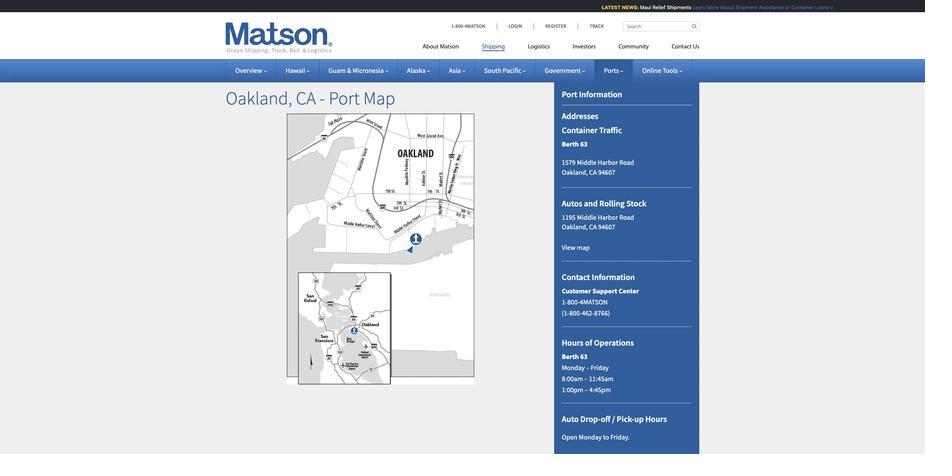 Task type: vqa. For each thing, say whether or not it's contained in the screenshot.
Financial Information Stock Information Events & Presentations News Releases Corporate Governance Investor Contacts
no



Task type: describe. For each thing, give the bounding box(es) containing it.
port inside section
[[562, 89, 577, 100]]

1195 middle harbor road oakland, ca 94607
[[562, 213, 634, 232]]

center
[[619, 287, 639, 296]]

11:45am
[[589, 375, 614, 383]]

of
[[585, 338, 592, 348]]

0 vertical spatial oakland,
[[226, 87, 292, 110]]

alaska
[[407, 66, 426, 75]]

ports link
[[604, 66, 624, 75]]

pick-
[[617, 414, 634, 425]]

guam
[[329, 66, 346, 75]]

support
[[593, 287, 617, 296]]

login
[[509, 23, 522, 29]]

ca for 1195
[[589, 223, 597, 232]]

or
[[781, 4, 786, 10]]

investors
[[573, 44, 596, 50]]

information for port information
[[579, 89, 622, 100]]

1 horizontal spatial hours
[[645, 414, 667, 425]]

traffic
[[599, 125, 622, 136]]

customer support center 1-800-4matson (1-800-462-8766)
[[562, 287, 639, 318]]

1195
[[562, 213, 576, 222]]

contact us
[[672, 44, 699, 50]]

/
[[612, 414, 615, 425]]

community
[[619, 44, 649, 50]]

news:
[[618, 4, 634, 10]]

addresses
[[562, 111, 599, 122]]

hours of operations
[[562, 338, 634, 348]]

customer
[[562, 287, 591, 296]]

port information
[[562, 89, 622, 100]]

&
[[347, 66, 351, 75]]

overview link
[[235, 66, 267, 75]]

matson
[[440, 44, 459, 50]]

asia link
[[449, 66, 466, 75]]

2 vertical spatial 800-
[[570, 309, 582, 318]]

online
[[642, 66, 661, 75]]

pacific
[[503, 66, 522, 75]]

berth for berth 63 monday – friday 8:00am – 11:45am 1:00pm – 4:45pm
[[562, 353, 579, 361]]

middle for 1579
[[577, 158, 596, 167]]

1-800-4matson
[[451, 23, 485, 29]]

stock
[[627, 198, 647, 209]]

4:45pm
[[589, 386, 611, 394]]

government
[[545, 66, 581, 75]]

-
[[320, 87, 325, 110]]

register link
[[534, 23, 578, 29]]

8766)
[[594, 309, 610, 318]]

view map
[[562, 243, 590, 252]]

us
[[693, 44, 699, 50]]

shipping
[[482, 44, 505, 50]]

asia
[[449, 66, 461, 75]]

off
[[601, 414, 611, 425]]

up
[[634, 414, 644, 425]]

(1-
[[562, 309, 570, 318]]

latest
[[597, 4, 616, 10]]

road for 1579 middle harbor road oakland, ca 94607
[[619, 158, 634, 167]]

map
[[577, 243, 590, 252]]

tools
[[663, 66, 678, 75]]

view map link
[[562, 243, 590, 252]]

contact for contact information
[[562, 272, 590, 283]]

2 vertical spatial –
[[585, 386, 588, 394]]

track link
[[578, 23, 604, 29]]

more
[[703, 4, 714, 10]]

contact information
[[562, 272, 635, 283]]

logistics
[[528, 44, 550, 50]]

0 vertical spatial about
[[716, 4, 730, 10]]

63 for berth 63
[[580, 140, 588, 149]]

operations
[[594, 338, 634, 348]]

drop-
[[580, 414, 601, 425]]

0 vertical spatial –
[[586, 364, 590, 372]]

ports
[[604, 66, 619, 75]]

logistics link
[[516, 40, 561, 56]]

1:00pm
[[562, 386, 583, 394]]

ca for 1579
[[589, 168, 597, 177]]

blue matson logo with ocean, shipping, truck, rail and logistics written beneath it. image
[[226, 23, 333, 54]]

search image
[[692, 24, 697, 29]]

road for 1195 middle harbor road oakland, ca 94607
[[619, 213, 634, 222]]

8:00am
[[562, 375, 583, 383]]

>
[[826, 4, 829, 10]]



Task type: locate. For each thing, give the bounding box(es) containing it.
monday up 8:00am
[[562, 364, 585, 372]]

shipment
[[731, 4, 753, 10]]

middle inside the 1195 middle harbor road oakland, ca 94607
[[577, 213, 596, 222]]

2 berth from the top
[[562, 353, 579, 361]]

2 vertical spatial oakland,
[[562, 223, 588, 232]]

view
[[562, 243, 576, 252]]

government link
[[545, 66, 585, 75]]

0 vertical spatial 800-
[[456, 23, 465, 29]]

oakland, down overview link
[[226, 87, 292, 110]]

63 for berth 63 monday – friday 8:00am – 11:45am 1:00pm – 4:45pm
[[580, 353, 588, 361]]

– right 8:00am
[[584, 375, 588, 383]]

login link
[[497, 23, 534, 29]]

about
[[716, 4, 730, 10], [423, 44, 439, 50]]

ca up map
[[589, 223, 597, 232]]

4matson inside customer support center 1-800-4matson (1-800-462-8766)
[[580, 298, 608, 307]]

1 vertical spatial about
[[423, 44, 439, 50]]

1 horizontal spatial port
[[562, 89, 577, 100]]

1 horizontal spatial 1-
[[562, 298, 567, 307]]

harbor down autos and rolling stock
[[598, 213, 618, 222]]

relief
[[648, 4, 661, 10]]

alaska link
[[407, 66, 430, 75]]

latest news: maui relief shipments learn more about shipment assistance or container loans >
[[597, 4, 829, 10]]

0 vertical spatial contact
[[672, 44, 692, 50]]

63
[[580, 140, 588, 149], [580, 353, 588, 361]]

micronesia
[[353, 66, 384, 75]]

1 vertical spatial 63
[[580, 353, 588, 361]]

94607 for 1579 middle harbor road oakland, ca 94607
[[598, 168, 615, 177]]

63 down of
[[580, 353, 588, 361]]

oakland, inside the 1195 middle harbor road oakland, ca 94607
[[562, 223, 588, 232]]

middle
[[577, 158, 596, 167], [577, 213, 596, 222]]

road down stock
[[619, 213, 634, 222]]

1 middle from the top
[[577, 158, 596, 167]]

open monday to friday.
[[562, 433, 630, 442]]

0 vertical spatial harbor
[[598, 158, 618, 167]]

information for contact information
[[592, 272, 635, 283]]

1 94607 from the top
[[598, 168, 615, 177]]

1 berth from the top
[[562, 140, 579, 149]]

0 horizontal spatial contact
[[562, 272, 590, 283]]

contact inside section
[[562, 272, 590, 283]]

1- up (1-
[[562, 298, 567, 307]]

1-800-4matson link
[[451, 23, 497, 29]]

harbor for 1579 middle harbor road oakland, ca 94607
[[598, 158, 618, 167]]

about left matson
[[423, 44, 439, 50]]

harbor
[[598, 158, 618, 167], [598, 213, 618, 222]]

contact
[[672, 44, 692, 50], [562, 272, 590, 283]]

autos
[[562, 198, 582, 209]]

section
[[545, 70, 709, 455]]

1 vertical spatial contact
[[562, 272, 590, 283]]

0 horizontal spatial hours
[[562, 338, 583, 348]]

top menu navigation
[[423, 40, 699, 56]]

friday.
[[611, 433, 630, 442]]

0 vertical spatial road
[[619, 158, 634, 167]]

contact up customer
[[562, 272, 590, 283]]

Search search field
[[623, 21, 699, 31]]

middle for 1195
[[577, 213, 596, 222]]

contact us link
[[660, 40, 699, 56]]

1 vertical spatial –
[[584, 375, 588, 383]]

contact inside 'link'
[[672, 44, 692, 50]]

1 horizontal spatial 4matson
[[580, 298, 608, 307]]

container
[[787, 4, 809, 10], [562, 125, 598, 136]]

map
[[363, 87, 395, 110]]

information down ports
[[579, 89, 622, 100]]

1 vertical spatial hours
[[645, 414, 667, 425]]

0 vertical spatial 94607
[[598, 168, 615, 177]]

1 vertical spatial harbor
[[598, 213, 618, 222]]

94607 down autos and rolling stock
[[598, 223, 615, 232]]

1 horizontal spatial contact
[[672, 44, 692, 50]]

berth 63
[[562, 140, 588, 149]]

middle down and
[[577, 213, 596, 222]]

about matson link
[[423, 40, 470, 56]]

0 vertical spatial 1-
[[451, 23, 456, 29]]

community link
[[607, 40, 660, 56]]

0 vertical spatial information
[[579, 89, 622, 100]]

1 vertical spatial oakland,
[[562, 168, 588, 177]]

container down addresses
[[562, 125, 598, 136]]

hours right up
[[645, 414, 667, 425]]

4matson
[[465, 23, 485, 29], [580, 298, 608, 307]]

port
[[329, 87, 360, 110], [562, 89, 577, 100]]

–
[[586, 364, 590, 372], [584, 375, 588, 383], [585, 386, 588, 394]]

contact for contact us
[[672, 44, 692, 50]]

0 vertical spatial ca
[[296, 87, 316, 110]]

shipments
[[662, 4, 687, 10]]

autos and rolling stock
[[562, 198, 647, 209]]

to
[[603, 433, 609, 442]]

0 horizontal spatial port
[[329, 87, 360, 110]]

94607 inside 1579 middle harbor road oakland, ca 94607
[[598, 168, 615, 177]]

about right more
[[716, 4, 730, 10]]

63 inside berth 63 monday – friday 8:00am – 11:45am 1:00pm – 4:45pm
[[580, 353, 588, 361]]

about inside top menu navigation
[[423, 44, 439, 50]]

oakland, ca - port map
[[226, 87, 395, 110]]

1579
[[562, 158, 576, 167]]

online tools link
[[642, 66, 683, 75]]

0 vertical spatial container
[[787, 4, 809, 10]]

ca left -
[[296, 87, 316, 110]]

ca inside 1579 middle harbor road oakland, ca 94607
[[589, 168, 597, 177]]

track
[[590, 23, 604, 29]]

1 vertical spatial berth
[[562, 353, 579, 361]]

rolling
[[599, 198, 625, 209]]

1- inside customer support center 1-800-4matson (1-800-462-8766)
[[562, 298, 567, 307]]

harbor inside 1579 middle harbor road oakland, ca 94607
[[598, 158, 618, 167]]

oakland, down "1579" in the right top of the page
[[562, 168, 588, 177]]

None search field
[[623, 21, 699, 31]]

94607 for 1195 middle harbor road oakland, ca 94607
[[598, 223, 615, 232]]

open
[[562, 433, 577, 442]]

port down government link
[[562, 89, 577, 100]]

container inside addresses container traffic
[[562, 125, 598, 136]]

0 horizontal spatial 4matson
[[465, 23, 485, 29]]

462-
[[582, 309, 594, 318]]

1 vertical spatial 1-
[[562, 298, 567, 307]]

2 vertical spatial ca
[[589, 223, 597, 232]]

road inside 1579 middle harbor road oakland, ca 94607
[[619, 158, 634, 167]]

1- up matson
[[451, 23, 456, 29]]

south pacific
[[484, 66, 522, 75]]

1 horizontal spatial about
[[716, 4, 730, 10]]

overview
[[235, 66, 262, 75]]

harbor inside the 1195 middle harbor road oakland, ca 94607
[[598, 213, 618, 222]]

0 vertical spatial monday
[[562, 364, 585, 372]]

oakland,
[[226, 87, 292, 110], [562, 168, 588, 177], [562, 223, 588, 232]]

middle right "1579" in the right top of the page
[[577, 158, 596, 167]]

auto drop-off / pick-up hours
[[562, 414, 667, 425]]

1 road from the top
[[619, 158, 634, 167]]

monday inside berth 63 monday – friday 8:00am – 11:45am 1:00pm – 4:45pm
[[562, 364, 585, 372]]

contact left us
[[672, 44, 692, 50]]

1 vertical spatial 4matson
[[580, 298, 608, 307]]

94607 up autos and rolling stock
[[598, 168, 615, 177]]

1 vertical spatial ca
[[589, 168, 597, 177]]

berth for berth 63
[[562, 140, 579, 149]]

learn more about shipment assistance or container loans > link
[[688, 4, 829, 10]]

94607
[[598, 168, 615, 177], [598, 223, 615, 232]]

1 63 from the top
[[580, 140, 588, 149]]

monday left to
[[579, 433, 602, 442]]

berth
[[562, 140, 579, 149], [562, 353, 579, 361]]

middle inside 1579 middle harbor road oakland, ca 94607
[[577, 158, 596, 167]]

maui
[[636, 4, 647, 10]]

2 middle from the top
[[577, 213, 596, 222]]

auto
[[562, 414, 579, 425]]

ca inside the 1195 middle harbor road oakland, ca 94607
[[589, 223, 597, 232]]

0 horizontal spatial container
[[562, 125, 598, 136]]

4matson up 462-
[[580, 298, 608, 307]]

2 94607 from the top
[[598, 223, 615, 232]]

1 vertical spatial 94607
[[598, 223, 615, 232]]

0 vertical spatial 4matson
[[465, 23, 485, 29]]

berth inside berth 63 monday – friday 8:00am – 11:45am 1:00pm – 4:45pm
[[562, 353, 579, 361]]

south
[[484, 66, 501, 75]]

addresses container traffic
[[562, 111, 622, 136]]

1 vertical spatial container
[[562, 125, 598, 136]]

oakland, for 1579
[[562, 168, 588, 177]]

1579 middle harbor road oakland, ca 94607
[[562, 158, 634, 177]]

1 vertical spatial monday
[[579, 433, 602, 442]]

learn
[[688, 4, 701, 10]]

oakland, for 1195
[[562, 223, 588, 232]]

4matson up 'shipping'
[[465, 23, 485, 29]]

section containing port information
[[545, 70, 709, 455]]

1 vertical spatial middle
[[577, 213, 596, 222]]

63 down addresses container traffic
[[580, 140, 588, 149]]

94607 inside the 1195 middle harbor road oakland, ca 94607
[[598, 223, 615, 232]]

friday
[[591, 364, 609, 372]]

– left 4:45pm in the bottom right of the page
[[585, 386, 588, 394]]

hours
[[562, 338, 583, 348], [645, 414, 667, 425]]

monday
[[562, 364, 585, 372], [579, 433, 602, 442]]

oakland, inside 1579 middle harbor road oakland, ca 94607
[[562, 168, 588, 177]]

1 harbor from the top
[[598, 158, 618, 167]]

loans
[[811, 4, 825, 10]]

berth up 8:00am
[[562, 353, 579, 361]]

port right -
[[329, 87, 360, 110]]

hawaii link
[[286, 66, 310, 75]]

1 vertical spatial road
[[619, 213, 634, 222]]

about matson
[[423, 44, 459, 50]]

online tools
[[642, 66, 678, 75]]

investors link
[[561, 40, 607, 56]]

hawaii
[[286, 66, 305, 75]]

ca
[[296, 87, 316, 110], [589, 168, 597, 177], [589, 223, 597, 232]]

0 vertical spatial hours
[[562, 338, 583, 348]]

1 horizontal spatial container
[[787, 4, 809, 10]]

2 road from the top
[[619, 213, 634, 222]]

oakland, down 1195
[[562, 223, 588, 232]]

road inside the 1195 middle harbor road oakland, ca 94607
[[619, 213, 634, 222]]

shipping link
[[470, 40, 516, 56]]

berth 63 monday – friday 8:00am – 11:45am 1:00pm – 4:45pm
[[562, 353, 614, 394]]

assistance
[[754, 4, 779, 10]]

harbor down traffic
[[598, 158, 618, 167]]

– left friday
[[586, 364, 590, 372]]

0 vertical spatial berth
[[562, 140, 579, 149]]

information
[[579, 89, 622, 100], [592, 272, 635, 283]]

information up "support"
[[592, 272, 635, 283]]

register
[[545, 23, 566, 29]]

0 vertical spatial middle
[[577, 158, 596, 167]]

and
[[584, 198, 598, 209]]

south pacific link
[[484, 66, 526, 75]]

0 vertical spatial 63
[[580, 140, 588, 149]]

ca up and
[[589, 168, 597, 177]]

guam & micronesia link
[[329, 66, 388, 75]]

road down traffic
[[619, 158, 634, 167]]

guam & micronesia
[[329, 66, 384, 75]]

2 harbor from the top
[[598, 213, 618, 222]]

hours left of
[[562, 338, 583, 348]]

berth up "1579" in the right top of the page
[[562, 140, 579, 149]]

container right 'or'
[[787, 4, 809, 10]]

harbor for 1195 middle harbor road oakland, ca 94607
[[598, 213, 618, 222]]

0 horizontal spatial about
[[423, 44, 439, 50]]

2 63 from the top
[[580, 353, 588, 361]]

0 horizontal spatial 1-
[[451, 23, 456, 29]]

1 vertical spatial 800-
[[567, 298, 580, 307]]

1 vertical spatial information
[[592, 272, 635, 283]]



